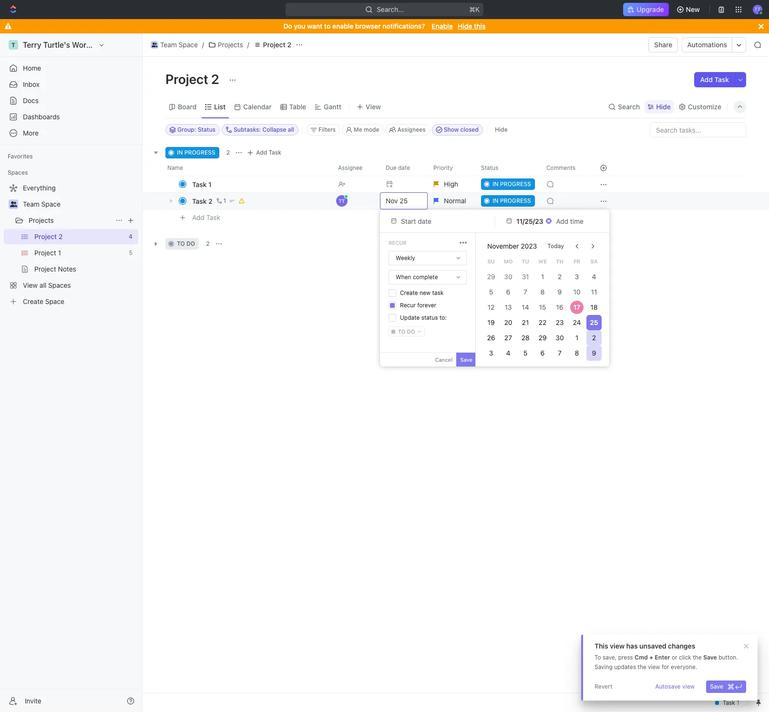 Task type: vqa. For each thing, say whether or not it's contained in the screenshot.
Board link on the top left of the page
yes



Task type: describe. For each thing, give the bounding box(es) containing it.
0 vertical spatial projects link
[[206, 39, 246, 51]]

hide inside button
[[495, 126, 508, 133]]

task 1
[[192, 180, 212, 188]]

2023
[[521, 242, 538, 250]]

team space link inside tree
[[23, 197, 137, 212]]

1 horizontal spatial 6
[[541, 349, 545, 357]]

inbox link
[[4, 77, 138, 92]]

recur for recur
[[389, 240, 407, 246]]

1 vertical spatial the
[[638, 663, 647, 671]]

update status to:
[[400, 314, 447, 321]]

1 vertical spatial projects link
[[29, 213, 112, 228]]

share
[[655, 41, 673, 49]]

november 2023
[[488, 242, 538, 250]]

view for this
[[611, 642, 625, 650]]

10
[[574, 288, 581, 296]]

24
[[573, 318, 582, 326]]

search...
[[377, 5, 404, 13]]

0 horizontal spatial hide
[[458, 22, 473, 30]]

do inside to do dropdown button
[[407, 328, 415, 335]]

save inside button
[[711, 683, 724, 690]]

0 horizontal spatial project
[[166, 71, 209, 87]]

recur forever
[[400, 302, 437, 309]]

2 vertical spatial add task button
[[188, 212, 224, 223]]

1 horizontal spatial 8
[[575, 349, 580, 357]]

you
[[294, 22, 306, 30]]

1 horizontal spatial team space
[[160, 41, 198, 49]]

this
[[474, 22, 486, 30]]

autosave view button
[[652, 681, 699, 693]]

enter
[[655, 654, 671, 661]]

14
[[522, 303, 530, 311]]

1 vertical spatial to
[[177, 240, 185, 247]]

2 down 25
[[593, 334, 597, 342]]

upgrade
[[637, 5, 665, 13]]

1 / from the left
[[202, 41, 204, 49]]

forever
[[418, 302, 437, 309]]

docs
[[23, 96, 39, 105]]

task up customize
[[715, 75, 730, 84]]

in progress
[[177, 149, 216, 156]]

0 horizontal spatial do
[[187, 240, 195, 247]]

assignees button
[[386, 124, 430, 136]]

task 2
[[192, 197, 213, 205]]

invite
[[25, 697, 41, 705]]

list
[[214, 102, 226, 110]]

1 up task 2
[[209, 180, 212, 188]]

task down task 1
[[192, 197, 207, 205]]

button.
[[719, 654, 739, 661]]

gantt
[[324, 102, 342, 110]]

cancel
[[436, 357, 453, 363]]

home link
[[4, 61, 138, 76]]

1 horizontal spatial 30
[[556, 334, 564, 342]]

to inside dropdown button
[[399, 328, 406, 335]]

dashboards
[[23, 113, 60, 121]]

enable
[[333, 22, 354, 30]]

new
[[687, 5, 701, 13]]

projects inside tree
[[29, 216, 54, 224]]

1 inside button
[[224, 197, 226, 204]]

customize button
[[676, 100, 725, 113]]

0 vertical spatial 30
[[505, 273, 513, 281]]

1 down 24
[[576, 334, 579, 342]]

user group image
[[152, 42, 158, 47]]

23
[[556, 318, 564, 326]]

2 left '1' button
[[209, 197, 213, 205]]

saving
[[595, 663, 613, 671]]

calendar
[[244, 102, 272, 110]]

1 button
[[215, 196, 228, 206]]

weekly
[[396, 254, 416, 262]]

task up task 1 link
[[269, 149, 282, 156]]

1 vertical spatial 7
[[558, 349, 562, 357]]

0 vertical spatial 9
[[558, 288, 562, 296]]

to do inside dropdown button
[[399, 328, 415, 335]]

table
[[290, 102, 307, 110]]

we
[[539, 258, 547, 264]]

has
[[627, 642, 638, 650]]

⌘k
[[470, 5, 480, 13]]

cmd
[[635, 654, 649, 661]]

hide button
[[492, 124, 512, 136]]

notifications?
[[383, 22, 426, 30]]

1 vertical spatial view
[[649, 663, 661, 671]]

view for autosave
[[683, 683, 696, 690]]

Due date text field
[[517, 217, 544, 225]]

21
[[522, 318, 529, 326]]

0 vertical spatial space
[[179, 41, 198, 49]]

spaces
[[8, 169, 28, 176]]

today button
[[542, 239, 570, 254]]

2 horizontal spatial add task
[[701, 75, 730, 84]]

dashboards link
[[4, 109, 138, 125]]

2 horizontal spatial add task button
[[695, 72, 736, 87]]

share button
[[649, 37, 679, 53]]

1 horizontal spatial team
[[160, 41, 177, 49]]

to do button
[[389, 326, 425, 336]]

1 horizontal spatial add
[[256, 149, 267, 156]]

press
[[619, 654, 634, 661]]

task
[[433, 289, 444, 296]]

complete
[[413, 273, 438, 281]]

1 horizontal spatial to
[[325, 22, 331, 30]]

create new task
[[400, 289, 444, 296]]

automations button
[[683, 38, 733, 52]]

0 horizontal spatial 5
[[490, 288, 494, 296]]

16
[[557, 303, 564, 311]]

1 vertical spatial 3
[[490, 349, 494, 357]]

click
[[680, 654, 692, 661]]

19
[[488, 318, 495, 326]]

automations
[[688, 41, 728, 49]]

user group image
[[10, 201, 17, 207]]

0 vertical spatial to do
[[177, 240, 195, 247]]

weekly button
[[389, 252, 467, 265]]

gantt link
[[322, 100, 342, 113]]

0 vertical spatial 6
[[507, 288, 511, 296]]

1 horizontal spatial 3
[[575, 273, 580, 281]]

update
[[400, 314, 420, 321]]

revert button
[[591, 681, 617, 693]]

th
[[557, 258, 564, 264]]

project inside 'link'
[[263, 41, 286, 49]]

status
[[422, 314, 438, 321]]

12
[[488, 303, 495, 311]]



Task type: locate. For each thing, give the bounding box(es) containing it.
0 horizontal spatial view
[[611, 642, 625, 650]]

the down cmd
[[638, 663, 647, 671]]

add down task 2
[[192, 213, 205, 221]]

0 vertical spatial save
[[461, 357, 473, 363]]

1 vertical spatial project
[[166, 71, 209, 87]]

1 horizontal spatial view
[[649, 663, 661, 671]]

1 horizontal spatial 9
[[593, 349, 597, 357]]

everyone.
[[672, 663, 698, 671]]

2 up list
[[211, 71, 219, 87]]

0 vertical spatial 29
[[488, 273, 496, 281]]

2 down do
[[288, 41, 292, 49]]

add task button up customize
[[695, 72, 736, 87]]

1 vertical spatial projects
[[29, 216, 54, 224]]

0 vertical spatial add task button
[[695, 72, 736, 87]]

when complete
[[396, 273, 438, 281]]

2 vertical spatial hide
[[495, 126, 508, 133]]

27
[[505, 334, 513, 342]]

view inside button
[[683, 683, 696, 690]]

1 vertical spatial add task button
[[245, 147, 285, 158]]

tree
[[4, 180, 138, 309]]

0 vertical spatial add task
[[701, 75, 730, 84]]

13
[[505, 303, 512, 311]]

1 horizontal spatial 4
[[593, 273, 597, 281]]

2 down th
[[558, 273, 562, 281]]

1 horizontal spatial add task
[[256, 149, 282, 156]]

0 vertical spatial view
[[611, 642, 625, 650]]

0 horizontal spatial to
[[177, 240, 185, 247]]

2 vertical spatial save
[[711, 683, 724, 690]]

11
[[592, 288, 598, 296]]

or
[[672, 654, 678, 661]]

for
[[662, 663, 670, 671]]

0 horizontal spatial 6
[[507, 288, 511, 296]]

recur up "weekly"
[[389, 240, 407, 246]]

1 vertical spatial 30
[[556, 334, 564, 342]]

2 down task 2
[[206, 240, 210, 247]]

calendar link
[[242, 100, 272, 113]]

view down everyone.
[[683, 683, 696, 690]]

sa
[[591, 258, 598, 264]]

favorites button
[[4, 151, 37, 162]]

save left button.
[[704, 654, 718, 661]]

6 down 22
[[541, 349, 545, 357]]

recur for recur forever
[[400, 302, 416, 309]]

1 horizontal spatial projects link
[[206, 39, 246, 51]]

to
[[325, 22, 331, 30], [177, 240, 185, 247], [399, 328, 406, 335]]

task down '1' button
[[206, 213, 221, 221]]

1 vertical spatial space
[[41, 200, 61, 208]]

to
[[595, 654, 602, 661]]

1 down we at the right top of page
[[542, 273, 545, 281]]

1 horizontal spatial the
[[694, 654, 702, 661]]

favorites
[[8, 153, 33, 160]]

team space right user group image
[[23, 200, 61, 208]]

add up task 1 link
[[256, 149, 267, 156]]

1 horizontal spatial project 2
[[263, 41, 292, 49]]

30 down 23
[[556, 334, 564, 342]]

2 vertical spatial add task
[[192, 213, 221, 221]]

view
[[611, 642, 625, 650], [649, 663, 661, 671], [683, 683, 696, 690]]

inbox
[[23, 80, 40, 88]]

0 horizontal spatial /
[[202, 41, 204, 49]]

0 vertical spatial add
[[701, 75, 714, 84]]

project 2 up board
[[166, 71, 222, 87]]

to:
[[440, 314, 447, 321]]

7 up "14" on the top of page
[[524, 288, 528, 296]]

30
[[505, 273, 513, 281], [556, 334, 564, 342]]

add up customize
[[701, 75, 714, 84]]

0 vertical spatial team space link
[[148, 39, 200, 51]]

tree inside sidebar navigation
[[4, 180, 138, 309]]

2 vertical spatial view
[[683, 683, 696, 690]]

tree containing team space
[[4, 180, 138, 309]]

project 2 inside 'link'
[[263, 41, 292, 49]]

6
[[507, 288, 511, 296], [541, 349, 545, 357]]

space right user group image
[[41, 200, 61, 208]]

1 horizontal spatial hide
[[495, 126, 508, 133]]

0 horizontal spatial team space link
[[23, 197, 137, 212]]

hide
[[458, 22, 473, 30], [657, 102, 671, 110], [495, 126, 508, 133]]

the right click
[[694, 654, 702, 661]]

save
[[461, 357, 473, 363], [704, 654, 718, 661], [711, 683, 724, 690]]

0 vertical spatial 3
[[575, 273, 580, 281]]

0 vertical spatial team space
[[160, 41, 198, 49]]

1 vertical spatial team
[[23, 200, 40, 208]]

add
[[701, 75, 714, 84], [256, 149, 267, 156], [192, 213, 205, 221]]

do you want to enable browser notifications? enable hide this
[[284, 22, 486, 30]]

0 vertical spatial project 2
[[263, 41, 292, 49]]

2 horizontal spatial hide
[[657, 102, 671, 110]]

2 horizontal spatial view
[[683, 683, 696, 690]]

board
[[178, 102, 197, 110]]

1 vertical spatial add task
[[256, 149, 282, 156]]

mo
[[504, 258, 513, 264]]

today
[[548, 242, 565, 250]]

0 vertical spatial team
[[160, 41, 177, 49]]

1 horizontal spatial projects
[[218, 41, 243, 49]]

0 horizontal spatial add task
[[192, 213, 221, 221]]

team space inside tree
[[23, 200, 61, 208]]

home
[[23, 64, 41, 72]]

1 vertical spatial to do
[[399, 328, 415, 335]]

3 down '26' at the right of the page
[[490, 349, 494, 357]]

add task up task 1 link
[[256, 149, 282, 156]]

add task button down task 2
[[188, 212, 224, 223]]

6 up 13
[[507, 288, 511, 296]]

fr
[[574, 258, 581, 264]]

3 up 10
[[575, 273, 580, 281]]

0 vertical spatial recur
[[389, 240, 407, 246]]

save button
[[707, 681, 747, 693]]

search button
[[606, 100, 643, 113]]

Search tasks... text field
[[651, 123, 746, 137]]

add task
[[701, 75, 730, 84], [256, 149, 282, 156], [192, 213, 221, 221]]

1 vertical spatial team space link
[[23, 197, 137, 212]]

18
[[591, 303, 598, 311]]

list link
[[212, 100, 226, 113]]

in
[[177, 149, 183, 156]]

0 horizontal spatial 7
[[524, 288, 528, 296]]

team inside tree
[[23, 200, 40, 208]]

8 down 24
[[575, 349, 580, 357]]

search
[[619, 102, 641, 110]]

team space link
[[148, 39, 200, 51], [23, 197, 137, 212]]

1 vertical spatial 4
[[507, 349, 511, 357]]

0 vertical spatial 4
[[593, 273, 597, 281]]

9
[[558, 288, 562, 296], [593, 349, 597, 357]]

save down button.
[[711, 683, 724, 690]]

Start date text field
[[401, 217, 481, 225]]

2 horizontal spatial add
[[701, 75, 714, 84]]

project 2 down do
[[263, 41, 292, 49]]

unsaved
[[640, 642, 667, 650]]

do down task 2
[[187, 240, 195, 247]]

1 vertical spatial recur
[[400, 302, 416, 309]]

1 horizontal spatial add task button
[[245, 147, 285, 158]]

/
[[202, 41, 204, 49], [248, 41, 249, 49]]

save inside this view has unsaved changes to save, press cmd + enter or click the save button. saving updates the view for everyone.
[[704, 654, 718, 661]]

when complete button
[[389, 271, 467, 284]]

task 1 link
[[190, 177, 331, 191]]

9 down 25
[[593, 349, 597, 357]]

new button
[[673, 2, 706, 17]]

1 horizontal spatial 5
[[524, 349, 528, 357]]

29
[[488, 273, 496, 281], [539, 334, 547, 342]]

do down "update"
[[407, 328, 415, 335]]

to do down "update"
[[399, 328, 415, 335]]

4 down 27
[[507, 349, 511, 357]]

9 up 16
[[558, 288, 562, 296]]

1 horizontal spatial /
[[248, 41, 249, 49]]

15
[[540, 303, 547, 311]]

1 horizontal spatial 7
[[558, 349, 562, 357]]

add task button
[[695, 72, 736, 87], [245, 147, 285, 158], [188, 212, 224, 223]]

7 down 23
[[558, 349, 562, 357]]

30 down mo
[[505, 273, 513, 281]]

29 down su
[[488, 273, 496, 281]]

2 / from the left
[[248, 41, 249, 49]]

add for bottom add task button
[[192, 213, 205, 221]]

0 horizontal spatial 4
[[507, 349, 511, 357]]

to do down task 2
[[177, 240, 195, 247]]

recur down create
[[400, 302, 416, 309]]

upgrade link
[[624, 3, 669, 16]]

0 vertical spatial do
[[187, 240, 195, 247]]

tu
[[522, 258, 530, 264]]

1 horizontal spatial do
[[407, 328, 415, 335]]

0 vertical spatial 5
[[490, 288, 494, 296]]

updates
[[615, 663, 637, 671]]

this
[[595, 642, 609, 650]]

assignees
[[398, 126, 426, 133]]

add task button up task 1 link
[[245, 147, 285, 158]]

1 vertical spatial 5
[[524, 349, 528, 357]]

revert
[[595, 683, 613, 690]]

1 right task 2
[[224, 197, 226, 204]]

0 horizontal spatial add task button
[[188, 212, 224, 223]]

hide inside dropdown button
[[657, 102, 671, 110]]

team space right user group icon
[[160, 41, 198, 49]]

0 horizontal spatial team space
[[23, 200, 61, 208]]

sidebar navigation
[[0, 33, 143, 712]]

0 horizontal spatial 29
[[488, 273, 496, 281]]

0 vertical spatial to
[[325, 22, 331, 30]]

task
[[715, 75, 730, 84], [269, 149, 282, 156], [192, 180, 207, 188], [192, 197, 207, 205], [206, 213, 221, 221]]

changes
[[669, 642, 696, 650]]

5 up 12
[[490, 288, 494, 296]]

add task down task 2
[[192, 213, 221, 221]]

0 horizontal spatial space
[[41, 200, 61, 208]]

do
[[284, 22, 293, 30]]

0 horizontal spatial projects
[[29, 216, 54, 224]]

4 up 11
[[593, 273, 597, 281]]

1 horizontal spatial space
[[179, 41, 198, 49]]

0 horizontal spatial team
[[23, 200, 40, 208]]

add task up customize
[[701, 75, 730, 84]]

0 horizontal spatial 3
[[490, 349, 494, 357]]

view down +
[[649, 663, 661, 671]]

28
[[522, 334, 530, 342]]

0 horizontal spatial 30
[[505, 273, 513, 281]]

1 horizontal spatial to do
[[399, 328, 415, 335]]

0 vertical spatial projects
[[218, 41, 243, 49]]

project up board
[[166, 71, 209, 87]]

1 vertical spatial save
[[704, 654, 718, 661]]

1 vertical spatial project 2
[[166, 71, 222, 87]]

board link
[[176, 100, 197, 113]]

0 horizontal spatial 9
[[558, 288, 562, 296]]

2 vertical spatial add
[[192, 213, 205, 221]]

1 vertical spatial do
[[407, 328, 415, 335]]

2 inside 'link'
[[288, 41, 292, 49]]

team right user group icon
[[160, 41, 177, 49]]

progress
[[185, 149, 216, 156]]

0 horizontal spatial 8
[[541, 288, 545, 296]]

save,
[[603, 654, 617, 661]]

project 2
[[263, 41, 292, 49], [166, 71, 222, 87]]

1 vertical spatial 6
[[541, 349, 545, 357]]

0 vertical spatial the
[[694, 654, 702, 661]]

Add time text field
[[557, 217, 585, 225]]

projects
[[218, 41, 243, 49], [29, 216, 54, 224]]

4
[[593, 273, 597, 281], [507, 349, 511, 357]]

new
[[420, 289, 431, 296]]

docs link
[[4, 93, 138, 108]]

0 horizontal spatial add
[[192, 213, 205, 221]]

5 down '28'
[[524, 349, 528, 357]]

space inside tree
[[41, 200, 61, 208]]

8 up 15
[[541, 288, 545, 296]]

view up save,
[[611, 642, 625, 650]]

2 right progress at the left top
[[227, 149, 230, 156]]

save right cancel
[[461, 357, 473, 363]]

november
[[488, 242, 520, 250]]

1 vertical spatial 9
[[593, 349, 597, 357]]

space right user group icon
[[179, 41, 198, 49]]

the
[[694, 654, 702, 661], [638, 663, 647, 671]]

team right user group image
[[23, 200, 40, 208]]

0 horizontal spatial to do
[[177, 240, 195, 247]]

0 vertical spatial 7
[[524, 288, 528, 296]]

5
[[490, 288, 494, 296], [524, 349, 528, 357]]

team space
[[160, 41, 198, 49], [23, 200, 61, 208]]

1
[[209, 180, 212, 188], [224, 197, 226, 204], [542, 273, 545, 281], [576, 334, 579, 342]]

1 horizontal spatial 29
[[539, 334, 547, 342]]

add for the rightmost add task button
[[701, 75, 714, 84]]

1 vertical spatial 29
[[539, 334, 547, 342]]

hide button
[[645, 100, 674, 113]]

create
[[400, 289, 418, 296]]

+
[[650, 654, 654, 661]]

29 down 22
[[539, 334, 547, 342]]

team
[[160, 41, 177, 49], [23, 200, 40, 208]]

project down do
[[263, 41, 286, 49]]

space
[[179, 41, 198, 49], [41, 200, 61, 208]]

task up task 2
[[192, 180, 207, 188]]

autosave
[[656, 683, 681, 690]]



